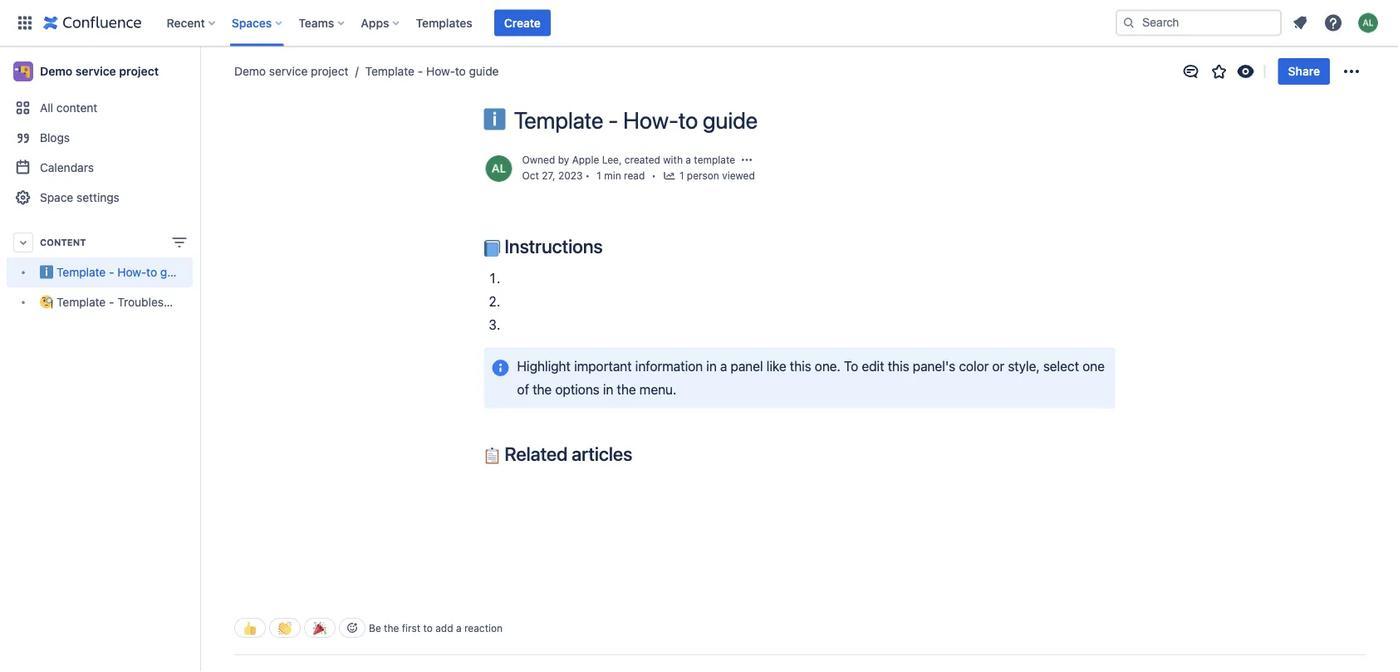 Task type: vqa. For each thing, say whether or not it's contained in the screenshot.
YOU
no



Task type: describe. For each thing, give the bounding box(es) containing it.
be the first to add a reaction
[[369, 623, 503, 634]]

2 horizontal spatial template - how-to guide
[[514, 106, 758, 134]]

space settings link
[[7, 183, 193, 213]]

style,
[[1009, 359, 1040, 375]]

collapse sidebar image
[[181, 55, 218, 88]]

related
[[505, 443, 568, 465]]

notification icon image
[[1291, 13, 1311, 33]]

banner containing recent
[[0, 0, 1399, 47]]

to inside tree
[[146, 266, 157, 279]]

create link
[[494, 10, 551, 36]]

oct
[[522, 170, 539, 182]]

owned by apple lee , created with a template
[[522, 154, 736, 166]]

,
[[619, 154, 622, 166]]

apple
[[572, 154, 600, 166]]

star image
[[1210, 62, 1230, 81]]

create
[[504, 16, 541, 30]]

1 for 1 min read
[[597, 170, 602, 182]]

- down 'content' dropdown button
[[109, 266, 114, 279]]

with a template button
[[664, 152, 736, 167]]

calendars link
[[7, 153, 193, 183]]

2 horizontal spatial the
[[617, 382, 636, 397]]

to left add
[[424, 623, 433, 634]]

:blue_book: image
[[484, 240, 501, 257]]

settings
[[77, 191, 120, 204]]

templates
[[416, 16, 473, 30]]

one.
[[815, 359, 841, 375]]

copy image for related articles
[[631, 444, 651, 464]]

guide inside tree
[[160, 266, 190, 279]]

2 demo service project from the left
[[234, 64, 349, 78]]

:thumbsup: image
[[244, 622, 257, 635]]

template - troubleshooting article
[[57, 295, 241, 309]]

1 for 1 person viewed
[[680, 170, 685, 182]]

apple lee link
[[572, 154, 619, 166]]

2 horizontal spatial guide
[[703, 106, 758, 134]]

your profile and preferences image
[[1359, 13, 1379, 33]]

templates link
[[411, 10, 478, 36]]

information
[[636, 359, 703, 375]]

created
[[625, 154, 661, 166]]

content button
[[7, 228, 193, 258]]

1 horizontal spatial in
[[707, 359, 717, 375]]

options
[[556, 382, 600, 397]]

project inside space element
[[119, 64, 159, 78]]

space
[[40, 191, 73, 204]]

space settings
[[40, 191, 120, 204]]

2023
[[559, 170, 583, 182]]

lee
[[602, 154, 619, 166]]

:clipboard: image
[[484, 448, 501, 464]]

content
[[40, 237, 86, 248]]

demo inside space element
[[40, 64, 73, 78]]

recent
[[167, 16, 205, 30]]

1 person viewed button
[[663, 168, 755, 185]]

:clap: image
[[278, 622, 292, 635]]

template - troubleshooting article link
[[7, 288, 241, 318]]

stop watching image
[[1237, 62, 1257, 81]]

like
[[767, 359, 787, 375]]

highlight important information in a panel like this one. to edit this panel's color or style, select one of the options in the menu.
[[517, 359, 1109, 397]]

search image
[[1123, 16, 1136, 30]]

be
[[369, 623, 381, 634]]

recent button
[[162, 10, 222, 36]]

apple lee image
[[486, 155, 512, 182]]

1 min read
[[597, 170, 645, 182]]

apps
[[361, 16, 389, 30]]

:information_source: image
[[484, 108, 506, 130]]

share
[[1289, 64, 1321, 78]]

1 horizontal spatial demo service project link
[[234, 63, 349, 80]]

template
[[694, 154, 736, 166]]

0 vertical spatial template - how-to guide link
[[349, 63, 499, 80]]

space element
[[0, 47, 241, 672]]

Search field
[[1116, 10, 1283, 36]]

or
[[993, 359, 1005, 375]]

teams button
[[294, 10, 351, 36]]

0 vertical spatial a
[[686, 154, 692, 166]]

- up the lee at the top left of page
[[609, 106, 619, 134]]

menu.
[[640, 382, 677, 397]]



Task type: locate. For each thing, give the bounding box(es) containing it.
copy image for instructions
[[601, 236, 621, 256]]

demo
[[40, 64, 73, 78], [234, 64, 266, 78]]

2 horizontal spatial a
[[721, 359, 728, 375]]

this right edit
[[888, 359, 910, 375]]

highlight
[[517, 359, 571, 375]]

a left panel
[[721, 359, 728, 375]]

copy image down menu. at the bottom of page
[[631, 444, 651, 464]]

demo service project up 'all content' link
[[40, 64, 159, 78]]

1 vertical spatial how-
[[623, 106, 679, 134]]

spaces button
[[227, 10, 289, 36]]

0 horizontal spatial 1
[[597, 170, 602, 182]]

to down the templates link
[[455, 64, 466, 78]]

service up 'all content' link
[[76, 64, 116, 78]]

confluence image
[[43, 13, 142, 33], [43, 13, 142, 33]]

template
[[365, 64, 415, 78], [514, 106, 604, 134], [57, 266, 106, 279], [57, 295, 106, 309]]

2 vertical spatial guide
[[160, 266, 190, 279]]

oct 27, 2023
[[522, 170, 583, 182]]

in left panel
[[707, 359, 717, 375]]

template - how-to guide down the templates link
[[365, 64, 499, 78]]

project up 'all content' link
[[119, 64, 159, 78]]

:thumbsup: image
[[244, 622, 257, 635]]

guide up template
[[703, 106, 758, 134]]

panel
[[731, 359, 764, 375]]

:blue_book: image
[[484, 240, 501, 257]]

demo service project link
[[7, 55, 193, 88], [234, 63, 349, 80]]

0 vertical spatial template - how-to guide
[[365, 64, 499, 78]]

0 horizontal spatial copy image
[[601, 236, 621, 256]]

1 horizontal spatial template - how-to guide
[[365, 64, 499, 78]]

viewed
[[723, 170, 755, 182]]

2 project from the left
[[311, 64, 349, 78]]

1 service from the left
[[76, 64, 116, 78]]

guide up :information_source: image
[[469, 64, 499, 78]]

the left menu. at the bottom of page
[[617, 382, 636, 397]]

the right be
[[384, 623, 399, 634]]

global element
[[10, 0, 1113, 46]]

articles
[[572, 443, 633, 465]]

share button
[[1279, 58, 1331, 85]]

demo service project
[[40, 64, 159, 78], [234, 64, 349, 78]]

banner
[[0, 0, 1399, 47]]

1 vertical spatial template - how-to guide
[[514, 106, 758, 134]]

a
[[686, 154, 692, 166], [721, 359, 728, 375], [456, 623, 462, 634]]

this
[[790, 359, 812, 375], [888, 359, 910, 375]]

1 person viewed
[[680, 170, 755, 182]]

content
[[56, 101, 98, 115]]

1 demo service project from the left
[[40, 64, 159, 78]]

to up with a template button
[[679, 106, 698, 134]]

read
[[624, 170, 645, 182]]

reaction
[[465, 623, 503, 634]]

-
[[418, 64, 423, 78], [609, 106, 619, 134], [109, 266, 114, 279], [109, 295, 114, 309]]

calendars
[[40, 161, 94, 175]]

0 horizontal spatial guide
[[160, 266, 190, 279]]

0 horizontal spatial demo service project
[[40, 64, 159, 78]]

template - how-to guide link down the templates link
[[349, 63, 499, 80]]

all content
[[40, 101, 98, 115]]

2 service from the left
[[269, 64, 308, 78]]

27,
[[542, 170, 556, 182]]

one
[[1083, 359, 1105, 375]]

copy image
[[601, 236, 621, 256], [631, 444, 651, 464]]

1 horizontal spatial a
[[686, 154, 692, 166]]

help icon image
[[1324, 13, 1344, 33]]

0 vertical spatial guide
[[469, 64, 499, 78]]

service inside space element
[[76, 64, 116, 78]]

a right add
[[456, 623, 462, 634]]

guide down change view image
[[160, 266, 190, 279]]

1
[[597, 170, 602, 182], [680, 170, 685, 182]]

to
[[845, 359, 859, 375]]

person
[[687, 170, 720, 182]]

service
[[76, 64, 116, 78], [269, 64, 308, 78]]

demo down spaces
[[234, 64, 266, 78]]

1 horizontal spatial copy image
[[631, 444, 651, 464]]

color
[[960, 359, 989, 375]]

this right like
[[790, 359, 812, 375]]

:clap: image
[[278, 622, 292, 635]]

important
[[574, 359, 632, 375]]

1 vertical spatial template - how-to guide link
[[7, 258, 193, 288]]

1 horizontal spatial service
[[269, 64, 308, 78]]

:information_source: image
[[484, 108, 506, 130]]

1 inside button
[[680, 170, 685, 182]]

service down teams
[[269, 64, 308, 78]]

1 horizontal spatial demo service project
[[234, 64, 349, 78]]

1 down with
[[680, 170, 685, 182]]

demo service project inside space element
[[40, 64, 159, 78]]

0 vertical spatial in
[[707, 359, 717, 375]]

project
[[119, 64, 159, 78], [311, 64, 349, 78]]

template - how-to guide inside tree
[[57, 266, 190, 279]]

tree
[[7, 258, 241, 318]]

change view image
[[170, 233, 190, 253]]

how-
[[426, 64, 455, 78], [623, 106, 679, 134], [117, 266, 146, 279]]

instructions
[[501, 235, 603, 258]]

- left troubleshooting
[[109, 295, 114, 309]]

0 horizontal spatial template - how-to guide
[[57, 266, 190, 279]]

the
[[533, 382, 552, 397], [617, 382, 636, 397], [384, 623, 399, 634]]

demo up all
[[40, 64, 73, 78]]

0 horizontal spatial how-
[[117, 266, 146, 279]]

template - how-to guide link
[[349, 63, 499, 80], [7, 258, 193, 288]]

:tada: image
[[313, 622, 327, 635], [313, 622, 327, 635]]

1 horizontal spatial 1
[[680, 170, 685, 182]]

spaces
[[232, 16, 272, 30]]

owned
[[522, 154, 556, 166]]

edit
[[862, 359, 885, 375]]

1 horizontal spatial guide
[[469, 64, 499, 78]]

more actions image
[[1342, 62, 1362, 81]]

0 horizontal spatial in
[[603, 382, 614, 397]]

1 vertical spatial in
[[603, 382, 614, 397]]

2 vertical spatial how-
[[117, 266, 146, 279]]

demo service project link up 'all content' link
[[7, 55, 193, 88]]

to
[[455, 64, 466, 78], [679, 106, 698, 134], [146, 266, 157, 279], [424, 623, 433, 634]]

template - how-to guide up template - troubleshooting article link at the left of the page
[[57, 266, 190, 279]]

template - how-to guide up 'created'
[[514, 106, 758, 134]]

panel's
[[913, 359, 956, 375]]

blogs link
[[7, 123, 193, 153]]

1 left min on the top of the page
[[597, 170, 602, 182]]

in
[[707, 359, 717, 375], [603, 382, 614, 397]]

of
[[517, 382, 529, 397]]

how- inside space element
[[117, 266, 146, 279]]

all
[[40, 101, 53, 115]]

0 horizontal spatial project
[[119, 64, 159, 78]]

related articles
[[501, 443, 633, 465]]

1 vertical spatial copy image
[[631, 444, 651, 464]]

0 horizontal spatial this
[[790, 359, 812, 375]]

teams
[[299, 16, 334, 30]]

blogs
[[40, 131, 70, 145]]

2 demo from the left
[[234, 64, 266, 78]]

0 horizontal spatial service
[[76, 64, 116, 78]]

1 horizontal spatial the
[[533, 382, 552, 397]]

0 horizontal spatial the
[[384, 623, 399, 634]]

template - how-to guide link inside tree
[[7, 258, 193, 288]]

0 horizontal spatial demo service project link
[[7, 55, 193, 88]]

first
[[402, 623, 421, 634]]

add
[[436, 623, 454, 634]]

1 horizontal spatial project
[[311, 64, 349, 78]]

tree containing template - how-to guide
[[7, 258, 241, 318]]

1 horizontal spatial this
[[888, 359, 910, 375]]

a right with
[[686, 154, 692, 166]]

guide
[[469, 64, 499, 78], [703, 106, 758, 134], [160, 266, 190, 279]]

the right of
[[533, 382, 552, 397]]

2 horizontal spatial how-
[[623, 106, 679, 134]]

how- down the templates link
[[426, 64, 455, 78]]

demo service project link down teams
[[234, 63, 349, 80]]

copy image down min on the top of the page
[[601, 236, 621, 256]]

tree inside space element
[[7, 258, 241, 318]]

to up template - troubleshooting article
[[146, 266, 157, 279]]

0 vertical spatial copy image
[[601, 236, 621, 256]]

appswitcher icon image
[[15, 13, 35, 33]]

article
[[208, 295, 241, 309]]

0 vertical spatial how-
[[426, 64, 455, 78]]

select
[[1044, 359, 1080, 375]]

1 demo from the left
[[40, 64, 73, 78]]

min
[[604, 170, 621, 182]]

1 horizontal spatial how-
[[426, 64, 455, 78]]

2 vertical spatial a
[[456, 623, 462, 634]]

all content link
[[7, 93, 193, 123]]

template - how-to guide link down content
[[7, 258, 193, 288]]

project down teams popup button
[[311, 64, 349, 78]]

:clipboard: image
[[484, 448, 501, 464]]

panel info image
[[491, 358, 511, 378]]

2 1 from the left
[[680, 170, 685, 182]]

2 this from the left
[[888, 359, 910, 375]]

2 vertical spatial template - how-to guide
[[57, 266, 190, 279]]

1 horizontal spatial template - how-to guide link
[[349, 63, 499, 80]]

0 horizontal spatial template - how-to guide link
[[7, 258, 193, 288]]

with
[[664, 154, 683, 166]]

apps button
[[356, 10, 406, 36]]

0 horizontal spatial a
[[456, 623, 462, 634]]

in down the important
[[603, 382, 614, 397]]

- down the templates link
[[418, 64, 423, 78]]

template - how-to guide
[[365, 64, 499, 78], [514, 106, 758, 134], [57, 266, 190, 279]]

1 this from the left
[[790, 359, 812, 375]]

a inside highlight important information in a panel like this one. to edit this panel's color or style, select one of the options in the menu.
[[721, 359, 728, 375]]

demo service project down teams
[[234, 64, 349, 78]]

add reaction image
[[346, 622, 359, 635]]

1 1 from the left
[[597, 170, 602, 182]]

by
[[558, 154, 570, 166]]

how- up 'created'
[[623, 106, 679, 134]]

1 project from the left
[[119, 64, 159, 78]]

1 vertical spatial a
[[721, 359, 728, 375]]

0 horizontal spatial demo
[[40, 64, 73, 78]]

1 horizontal spatial demo
[[234, 64, 266, 78]]

manage page ownership image
[[741, 153, 754, 167]]

1 vertical spatial guide
[[703, 106, 758, 134]]

how- up template - troubleshooting article link at the left of the page
[[117, 266, 146, 279]]

troubleshooting
[[117, 295, 204, 309]]



